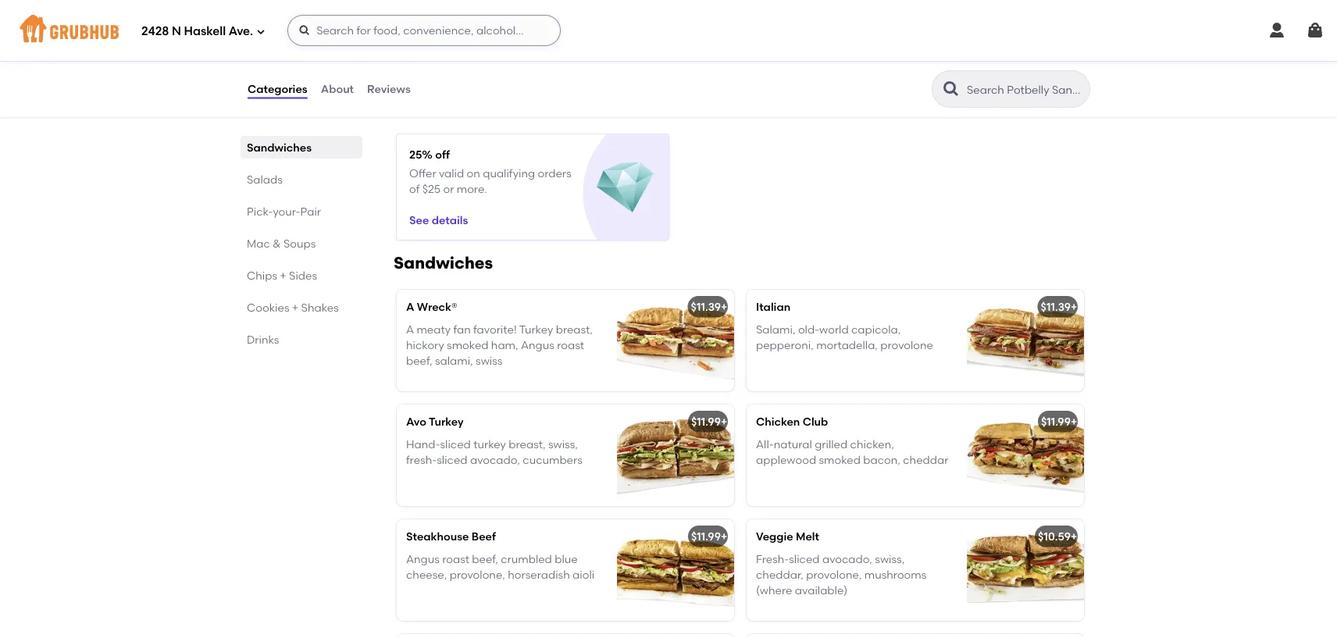 Task type: vqa. For each thing, say whether or not it's contained in the screenshot.
avocado, to the left
yes



Task type: describe. For each thing, give the bounding box(es) containing it.
shakes
[[301, 301, 339, 314]]

roast inside angus roast beef, crumbled blue cheese, provolone, horseradish aioli
[[442, 552, 469, 565]]

wreck®
[[417, 300, 457, 314]]

pair
[[300, 205, 321, 218]]

veggie melt
[[756, 530, 819, 543]]

a wreck®
[[406, 300, 457, 314]]

fan
[[453, 323, 471, 336]]

angus inside a meaty fan favorite! turkey breast, hickory smoked ham, angus roast beef, salami, swiss
[[521, 338, 555, 352]]

provolone, inside the fresh-sliced avocado, swiss, cheddar, provolone, mushrooms (where available)
[[806, 568, 862, 581]]

natural
[[774, 437, 812, 451]]

1 horizontal spatial sandwiches
[[394, 253, 493, 273]]

sandwiches inside tab
[[247, 141, 312, 154]]

mac & soups
[[247, 237, 316, 250]]

horseradish
[[508, 568, 570, 581]]

qualifying
[[483, 167, 535, 180]]

reviews
[[367, 82, 411, 96]]

salami, old-world capicola, pepperoni, mortadella, provolone
[[756, 323, 934, 352]]

pepperoni,
[[756, 338, 814, 352]]

drinks
[[247, 333, 279, 346]]

hand-
[[406, 437, 440, 451]]

chips
[[247, 269, 277, 282]]

breast, inside a meaty fan favorite! turkey breast, hickory smoked ham, angus roast beef, salami, swiss
[[556, 323, 593, 336]]

of
[[409, 182, 420, 196]]

steakhouse
[[406, 530, 469, 543]]

hand-sliced turkey breast, swiss, fresh-sliced avocado, cucumbers
[[406, 437, 583, 467]]

salami,
[[756, 323, 796, 336]]

avo
[[406, 415, 426, 429]]

roast inside a meaty fan favorite! turkey breast, hickory smoked ham, angus roast beef, salami, swiss
[[557, 338, 584, 352]]

Search for food, convenience, alcohol... search field
[[288, 15, 561, 46]]

meaty
[[417, 323, 451, 336]]

$11.99 + for fresh-sliced avocado, swiss, cheddar, provolone, mushrooms (where available)
[[691, 530, 728, 543]]

cucumbers
[[523, 453, 583, 467]]

a for a wreck®
[[406, 300, 414, 314]]

on
[[467, 167, 480, 180]]

mac & soups tab
[[247, 235, 356, 252]]

main navigation navigation
[[0, 0, 1337, 61]]

0 horizontal spatial svg image
[[256, 27, 266, 36]]

see details
[[409, 213, 468, 227]]

haskell
[[184, 24, 226, 38]]

melt
[[796, 530, 819, 543]]

off
[[435, 148, 450, 161]]

cheese,
[[406, 568, 447, 581]]

cheddar,
[[756, 568, 804, 581]]

$10.59 +
[[1038, 530, 1078, 543]]

see details button
[[409, 206, 468, 234]]

turkey
[[474, 437, 506, 451]]

blue
[[555, 552, 578, 565]]

fresh-
[[406, 453, 437, 467]]

veggie
[[756, 530, 793, 543]]

angus roast beef, crumbled blue cheese, provolone, horseradish aioli
[[406, 552, 595, 581]]

mi
[[449, 24, 460, 35]]

beef
[[472, 530, 496, 543]]

smoked inside all-natural grilled chicken, applewood smoked bacon, cheddar
[[819, 453, 861, 467]]

sliced for avo turkey
[[440, 437, 471, 451]]

$11.99 for fresh-sliced avocado, swiss, cheddar, provolone, mushrooms (where available)
[[691, 530, 721, 543]]

delivery
[[294, 17, 331, 29]]

italian
[[756, 300, 791, 314]]

your-
[[273, 205, 300, 218]]

about button
[[320, 61, 355, 117]]

veggie melt image
[[967, 520, 1084, 621]]

old-
[[798, 323, 820, 336]]

$11.39 + for a meaty fan favorite! turkey breast, hickory smoked ham, angus roast beef, salami, swiss
[[691, 300, 728, 314]]

+ inside tab
[[280, 269, 286, 282]]

pick-
[[247, 205, 273, 218]]

$11.39 for salami, old-world capicola, pepperoni, mortadella, provolone
[[1041, 300, 1071, 314]]

sides
[[289, 269, 317, 282]]

$25
[[422, 182, 441, 196]]

bacon,
[[863, 453, 901, 467]]

capicola,
[[851, 323, 901, 336]]

or
[[443, 182, 454, 196]]

cookies + shakes tab
[[247, 299, 356, 316]]

ham,
[[491, 338, 518, 352]]

beef, inside a meaty fan favorite! turkey breast, hickory smoked ham, angus roast beef, salami, swiss
[[406, 354, 432, 368]]

salami,
[[435, 354, 473, 368]]

salads tab
[[247, 171, 356, 187]]

crumbled
[[501, 552, 552, 565]]

hickory
[[406, 338, 444, 352]]

mushrooms
[[865, 568, 927, 581]]

$11.99 for all-natural grilled chicken, applewood smoked bacon, cheddar
[[691, 415, 721, 429]]

chips + sides tab
[[247, 267, 356, 284]]

world
[[820, 323, 849, 336]]

+ for hand-sliced turkey breast, swiss, fresh-sliced avocado, cucumbers
[[721, 415, 728, 429]]

more.
[[457, 182, 487, 196]]

fresh-
[[756, 552, 789, 565]]



Task type: locate. For each thing, give the bounding box(es) containing it.
$11.39 + for salami, old-world capicola, pepperoni, mortadella, provolone
[[1041, 300, 1078, 314]]

+ for all-natural grilled chicken, applewood smoked bacon, cheddar
[[1071, 415, 1078, 429]]

provolone, up available)
[[806, 568, 862, 581]]

favorite!
[[473, 323, 517, 336]]

option group containing pickup
[[247, 3, 515, 43]]

sandwiches up the salads
[[247, 141, 312, 154]]

2 a from the top
[[406, 323, 414, 336]]

smoked inside a meaty fan favorite! turkey breast, hickory smoked ham, angus roast beef, salami, swiss
[[447, 338, 489, 352]]

all-
[[756, 437, 774, 451]]

1 horizontal spatial $11.39
[[1041, 300, 1071, 314]]

beef, down hickory
[[406, 354, 432, 368]]

1 vertical spatial breast,
[[509, 437, 546, 451]]

(where
[[756, 584, 792, 597]]

applewood
[[756, 453, 816, 467]]

avocado, up available)
[[823, 552, 873, 565]]

1 vertical spatial beef,
[[472, 552, 498, 565]]

ave.
[[229, 24, 253, 38]]

sandwiches
[[247, 141, 312, 154], [394, 253, 493, 273]]

details
[[432, 213, 468, 227]]

0 vertical spatial a
[[406, 300, 414, 314]]

beef,
[[406, 354, 432, 368], [472, 552, 498, 565]]

0 vertical spatial smoked
[[447, 338, 489, 352]]

smoked down fan
[[447, 338, 489, 352]]

club
[[803, 415, 828, 429]]

$11.99 +
[[691, 415, 728, 429], [1041, 415, 1078, 429], [691, 530, 728, 543]]

25%
[[409, 148, 433, 161]]

$11.99 + for all-natural grilled chicken, applewood smoked bacon, cheddar
[[691, 415, 728, 429]]

sandwiches tab
[[247, 139, 356, 155]]

0 horizontal spatial turkey
[[429, 415, 464, 429]]

a up hickory
[[406, 323, 414, 336]]

angus right ham, at the bottom of page
[[521, 338, 555, 352]]

smoked
[[447, 338, 489, 352], [819, 453, 861, 467]]

a meaty fan favorite! turkey breast, hickory smoked ham, angus roast beef, salami, swiss
[[406, 323, 593, 368]]

roast
[[557, 338, 584, 352], [442, 552, 469, 565]]

fresh-sliced avocado, swiss, cheddar, provolone, mushrooms (where available)
[[756, 552, 927, 597]]

pizza melt image
[[617, 634, 734, 638]]

turkey
[[519, 323, 553, 336], [429, 415, 464, 429]]

option group
[[247, 3, 515, 43]]

1 provolone, from the left
[[450, 568, 505, 581]]

1 horizontal spatial breast,
[[556, 323, 593, 336]]

chicken club image
[[967, 405, 1084, 506]]

soups
[[284, 237, 316, 250]]

1 vertical spatial angus
[[406, 552, 440, 565]]

roast down steakhouse beef
[[442, 552, 469, 565]]

steakhouse beef
[[406, 530, 496, 543]]

see
[[409, 213, 429, 227]]

smoked down grilled in the right of the page
[[819, 453, 861, 467]]

0 horizontal spatial $11.39
[[691, 300, 721, 314]]

sliced for veggie melt
[[789, 552, 820, 565]]

a left wreck®
[[406, 300, 414, 314]]

0 vertical spatial sliced
[[440, 437, 471, 451]]

angus up cheese,
[[406, 552, 440, 565]]

avo turkey image
[[617, 405, 734, 506]]

roast right ham, at the bottom of page
[[557, 338, 584, 352]]

sliced down hand-
[[437, 453, 468, 467]]

turkey right "favorite!"
[[519, 323, 553, 336]]

$11.39
[[691, 300, 721, 314], [1041, 300, 1071, 314]]

provolone, inside angus roast beef, crumbled blue cheese, provolone, horseradish aioli
[[450, 568, 505, 581]]

grilled
[[815, 437, 848, 451]]

steakhouse beef image
[[617, 520, 734, 621]]

mac
[[247, 237, 270, 250]]

pickup 1.1 mi
[[433, 10, 465, 35]]

2 $11.39 from the left
[[1041, 300, 1071, 314]]

italian image
[[967, 290, 1084, 391]]

a
[[406, 300, 414, 314], [406, 323, 414, 336]]

provolone, down 'beef'
[[450, 568, 505, 581]]

categories button
[[247, 61, 308, 117]]

25% off offer valid on qualifying orders of $25 or more.
[[409, 148, 572, 196]]

chips + sides
[[247, 269, 317, 282]]

about
[[321, 82, 354, 96]]

avocado, inside hand-sliced turkey breast, swiss, fresh-sliced avocado, cucumbers
[[470, 453, 520, 467]]

turkey right avo
[[429, 415, 464, 429]]

1 $11.39 + from the left
[[691, 300, 728, 314]]

+
[[280, 269, 286, 282], [721, 300, 728, 314], [1071, 300, 1078, 314], [292, 301, 299, 314], [721, 415, 728, 429], [1071, 415, 1078, 429], [721, 530, 728, 543], [1071, 530, 1078, 543]]

swiss,
[[548, 437, 578, 451], [875, 552, 905, 565]]

2 provolone, from the left
[[806, 568, 862, 581]]

all-natural grilled chicken, applewood smoked bacon, cheddar
[[756, 437, 949, 467]]

1 horizontal spatial svg image
[[1268, 21, 1287, 40]]

0 horizontal spatial svg image
[[299, 24, 311, 37]]

offer
[[409, 167, 436, 180]]

0 horizontal spatial avocado,
[[470, 453, 520, 467]]

0 horizontal spatial provolone,
[[450, 568, 505, 581]]

a wreck® image
[[617, 290, 734, 391]]

pick-your-pair tab
[[247, 203, 356, 220]]

cookies
[[247, 301, 289, 314]]

a for a meaty fan favorite! turkey breast, hickory smoked ham, angus roast beef, salami, swiss
[[406, 323, 414, 336]]

0 vertical spatial sandwiches
[[247, 141, 312, 154]]

search icon image
[[942, 80, 961, 98]]

promo image
[[597, 159, 654, 216]]

swiss, up cucumbers at the bottom left of the page
[[548, 437, 578, 451]]

1 vertical spatial turkey
[[429, 415, 464, 429]]

categories
[[248, 82, 308, 96]]

provolone,
[[450, 568, 505, 581], [806, 568, 862, 581]]

chicken,
[[850, 437, 894, 451]]

swiss
[[476, 354, 503, 368]]

0 horizontal spatial roast
[[442, 552, 469, 565]]

beef, inside angus roast beef, crumbled blue cheese, provolone, horseradish aioli
[[472, 552, 498, 565]]

0 horizontal spatial beef,
[[406, 354, 432, 368]]

sandwiches down see details button
[[394, 253, 493, 273]]

sliced inside the fresh-sliced avocado, swiss, cheddar, provolone, mushrooms (where available)
[[789, 552, 820, 565]]

valid
[[439, 167, 464, 180]]

breast, inside hand-sliced turkey breast, swiss, fresh-sliced avocado, cucumbers
[[509, 437, 546, 451]]

provolone
[[881, 338, 934, 352]]

angus inside angus roast beef, crumbled blue cheese, provolone, horseradish aioli
[[406, 552, 440, 565]]

n
[[172, 24, 181, 38]]

0 vertical spatial avocado,
[[470, 453, 520, 467]]

2428
[[141, 24, 169, 38]]

0 vertical spatial swiss,
[[548, 437, 578, 451]]

1 vertical spatial avocado,
[[823, 552, 873, 565]]

1 vertical spatial sliced
[[437, 453, 468, 467]]

avocado, down turkey
[[470, 453, 520, 467]]

chicken club
[[756, 415, 828, 429]]

0 horizontal spatial smoked
[[447, 338, 489, 352]]

0 horizontal spatial sandwiches
[[247, 141, 312, 154]]

cookies + shakes
[[247, 301, 339, 314]]

mortadella,
[[816, 338, 878, 352]]

2 vertical spatial sliced
[[789, 552, 820, 565]]

swiss, up mushrooms
[[875, 552, 905, 565]]

chicken
[[756, 415, 800, 429]]

svg image
[[1306, 21, 1325, 40], [256, 27, 266, 36]]

1 vertical spatial smoked
[[819, 453, 861, 467]]

1 horizontal spatial turkey
[[519, 323, 553, 336]]

0 vertical spatial breast,
[[556, 323, 593, 336]]

aioli
[[573, 568, 595, 581]]

2428 n haskell ave.
[[141, 24, 253, 38]]

1 vertical spatial sandwiches
[[394, 253, 493, 273]]

pick-your-pair
[[247, 205, 321, 218]]

Search Potbelly Sandwich Works search field
[[966, 82, 1085, 97]]

1 a from the top
[[406, 300, 414, 314]]

1 vertical spatial roast
[[442, 552, 469, 565]]

avo turkey
[[406, 415, 464, 429]]

avocado,
[[470, 453, 520, 467], [823, 552, 873, 565]]

+ for a meaty fan favorite! turkey breast, hickory smoked ham, angus roast beef, salami, swiss
[[721, 300, 728, 314]]

2 $11.39 + from the left
[[1041, 300, 1078, 314]]

avocado, inside the fresh-sliced avocado, swiss, cheddar, provolone, mushrooms (where available)
[[823, 552, 873, 565]]

$10.59
[[1038, 530, 1071, 543]]

turkey inside a meaty fan favorite! turkey breast, hickory smoked ham, angus roast beef, salami, swiss
[[519, 323, 553, 336]]

pickup
[[433, 10, 465, 22]]

1 $11.39 from the left
[[691, 300, 721, 314]]

1 horizontal spatial swiss,
[[875, 552, 905, 565]]

swiss, inside the fresh-sliced avocado, swiss, cheddar, provolone, mushrooms (where available)
[[875, 552, 905, 565]]

1 horizontal spatial svg image
[[1306, 21, 1325, 40]]

1 horizontal spatial beef,
[[472, 552, 498, 565]]

+ for salami, old-world capicola, pepperoni, mortadella, provolone
[[1071, 300, 1078, 314]]

1 horizontal spatial $11.39 +
[[1041, 300, 1078, 314]]

orders
[[538, 167, 572, 180]]

1 horizontal spatial provolone,
[[806, 568, 862, 581]]

angus
[[521, 338, 555, 352], [406, 552, 440, 565]]

&
[[273, 237, 281, 250]]

sliced
[[440, 437, 471, 451], [437, 453, 468, 467], [789, 552, 820, 565]]

salads
[[247, 173, 283, 186]]

0 vertical spatial beef,
[[406, 354, 432, 368]]

cheddar
[[903, 453, 949, 467]]

1 vertical spatial a
[[406, 323, 414, 336]]

1 vertical spatial swiss,
[[875, 552, 905, 565]]

reviews button
[[366, 61, 412, 117]]

+ for angus roast beef, crumbled blue cheese, provolone, horseradish aioli
[[721, 530, 728, 543]]

0 horizontal spatial swiss,
[[548, 437, 578, 451]]

+ for fresh-sliced avocado, swiss, cheddar, provolone, mushrooms (where available)
[[1071, 530, 1078, 543]]

beef, down 'beef'
[[472, 552, 498, 565]]

0 vertical spatial angus
[[521, 338, 555, 352]]

sliced down avo turkey
[[440, 437, 471, 451]]

1.1
[[437, 24, 446, 35]]

1 horizontal spatial avocado,
[[823, 552, 873, 565]]

svg image
[[1268, 21, 1287, 40], [299, 24, 311, 37]]

0 vertical spatial roast
[[557, 338, 584, 352]]

swiss, inside hand-sliced turkey breast, swiss, fresh-sliced avocado, cucumbers
[[548, 437, 578, 451]]

0 horizontal spatial $11.39 +
[[691, 300, 728, 314]]

0 horizontal spatial angus
[[406, 552, 440, 565]]

$11.39 for a meaty fan favorite! turkey breast, hickory smoked ham, angus roast beef, salami, swiss
[[691, 300, 721, 314]]

1 horizontal spatial angus
[[521, 338, 555, 352]]

1 horizontal spatial roast
[[557, 338, 584, 352]]

drinks tab
[[247, 331, 356, 348]]

0 horizontal spatial breast,
[[509, 437, 546, 451]]

+ inside tab
[[292, 301, 299, 314]]

1 horizontal spatial smoked
[[819, 453, 861, 467]]

0 vertical spatial turkey
[[519, 323, 553, 336]]

a inside a meaty fan favorite! turkey breast, hickory smoked ham, angus roast beef, salami, swiss
[[406, 323, 414, 336]]

mediterranean image
[[967, 634, 1084, 638]]

sliced down melt
[[789, 552, 820, 565]]



